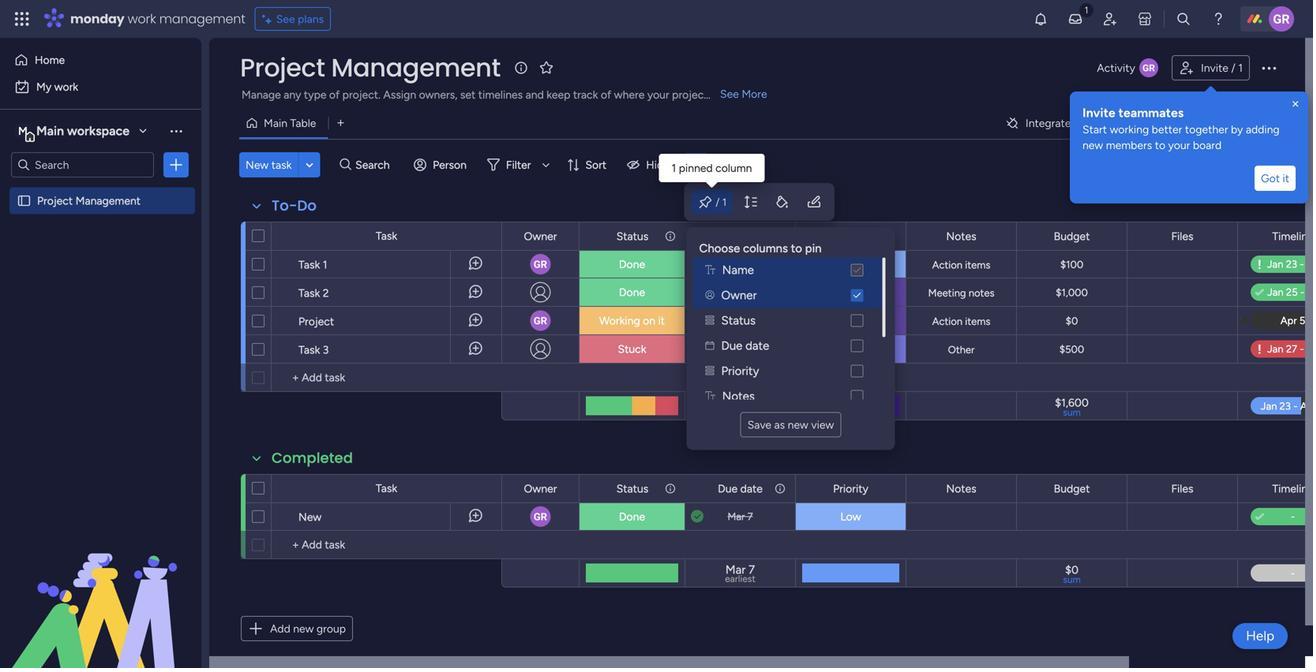 Task type: vqa. For each thing, say whether or not it's contained in the screenshot.
second sum from the top of the page
yes



Task type: describe. For each thing, give the bounding box(es) containing it.
sum for $0
[[1063, 575, 1081, 586]]

status field for to-do
[[613, 228, 653, 245]]

save as new view
[[748, 419, 834, 432]]

add to favorites image
[[538, 60, 554, 75]]

monday work management
[[70, 10, 245, 28]]

pinned
[[679, 161, 713, 175]]

main table
[[264, 116, 316, 130]]

jan 24
[[725, 286, 756, 299]]

by
[[1231, 123, 1243, 136]]

got
[[1261, 172, 1280, 185]]

public board image
[[17, 193, 32, 208]]

owner for completed
[[524, 483, 557, 496]]

2 high from the top
[[839, 314, 863, 328]]

see more link
[[719, 86, 769, 102]]

timelines
[[478, 88, 523, 101]]

help image
[[1211, 11, 1226, 27]]

jan 23 earliest
[[723, 396, 758, 418]]

better
[[1152, 123, 1183, 136]]

$0 for $0 sum
[[1065, 564, 1079, 577]]

1 due date field from the top
[[714, 228, 767, 245]]

person
[[433, 158, 467, 172]]

mar for low
[[728, 511, 745, 524]]

$0 sum
[[1063, 564, 1081, 586]]

action for done
[[932, 259, 963, 272]]

8
[[747, 315, 753, 327]]

add view image
[[337, 117, 344, 129]]

$1,600 sum
[[1055, 396, 1089, 419]]

notes
[[969, 287, 995, 300]]

hide button
[[621, 152, 679, 178]]

person button
[[408, 152, 476, 178]]

budget for second "budget" field from the bottom
[[1054, 230, 1090, 243]]

set
[[460, 88, 476, 101]]

2 vertical spatial project
[[299, 315, 334, 329]]

type
[[304, 88, 327, 101]]

invite teammates heading
[[1083, 104, 1296, 122]]

jan inside jan 23 earliest
[[723, 396, 742, 410]]

1 horizontal spatial options image
[[1260, 58, 1279, 77]]

workspace options image
[[168, 123, 184, 139]]

notifications image
[[1033, 11, 1049, 27]]

manage any type of project. assign owners, set timelines and keep track of where your project stands.
[[242, 88, 746, 101]]

on
[[643, 314, 656, 328]]

any
[[284, 88, 301, 101]]

3 done from the top
[[619, 511, 645, 524]]

items for high
[[965, 315, 991, 328]]

0 horizontal spatial priority
[[721, 364, 759, 378]]

earliest for mar
[[725, 574, 756, 585]]

project management inside list box
[[37, 194, 141, 208]]

notes field for completed
[[942, 481, 981, 498]]

columns
[[743, 242, 788, 256]]

choose
[[699, 242, 740, 256]]

action items for high
[[932, 315, 991, 328]]

monday
[[70, 10, 124, 28]]

see more
[[720, 87, 767, 101]]

v2 done deadline image
[[691, 285, 704, 300]]

to-
[[272, 196, 297, 216]]

activity button
[[1091, 55, 1166, 81]]

mar 7 earliest
[[725, 563, 756, 585]]

0 vertical spatial your
[[647, 88, 669, 101]]

v2 overdue deadline image for 1
[[691, 257, 704, 272]]

invite for /
[[1201, 61, 1229, 75]]

new for new
[[299, 511, 322, 524]]

2 budget field from the top
[[1050, 481, 1094, 498]]

manage
[[242, 88, 281, 101]]

1 vertical spatial due date
[[721, 339, 769, 353]]

action items for done
[[932, 259, 991, 272]]

invite / 1
[[1201, 61, 1243, 75]]

v2 search image
[[340, 156, 352, 174]]

see for see plans
[[276, 12, 295, 26]]

pin
[[805, 242, 822, 256]]

1 horizontal spatial management
[[331, 50, 501, 85]]

jan for jan 23
[[725, 258, 742, 271]]

items for done
[[965, 259, 991, 272]]

workspace selection element
[[15, 122, 132, 142]]

v2 status outline image for status
[[706, 317, 714, 325]]

more
[[742, 87, 767, 101]]

dapulse person column image
[[706, 291, 714, 300]]

1 high from the top
[[839, 286, 863, 299]]

column information image for completed
[[664, 483, 677, 496]]

meeting notes
[[928, 287, 995, 300]]

it inside 'button'
[[1283, 172, 1290, 185]]

assign
[[383, 88, 416, 101]]

2 timeline from the top
[[1273, 483, 1313, 496]]

new for new task
[[246, 158, 269, 172]]

2 + add task text field from the top
[[280, 536, 494, 555]]

working
[[599, 314, 640, 328]]

status for completed
[[617, 483, 649, 496]]

start
[[1083, 123, 1107, 136]]

24
[[744, 286, 756, 299]]

working on it
[[599, 314, 665, 328]]

owner field for to-do
[[520, 228, 561, 245]]

1 dapulse checkmark sign image from the top
[[1256, 284, 1264, 303]]

help button
[[1233, 624, 1288, 650]]

close image
[[1290, 98, 1302, 111]]

budget for first "budget" field from the bottom of the page
[[1054, 483, 1090, 496]]

arrow down image
[[537, 156, 556, 175]]

task 3
[[299, 344, 329, 357]]

To-Do field
[[268, 196, 321, 216]]

medium
[[831, 343, 871, 356]]

angle down image
[[306, 159, 313, 171]]

date for 2nd due date field from the bottom
[[740, 230, 763, 243]]

2 timeline field from the top
[[1269, 481, 1313, 498]]

$1,000
[[1056, 287, 1088, 299]]

lottie animation element
[[0, 509, 201, 669]]

monday marketplace image
[[1137, 11, 1153, 27]]

1 inside button
[[1238, 61, 1243, 75]]

$0 for $0
[[1066, 315, 1078, 328]]

filter button
[[481, 152, 556, 178]]

status field for completed
[[613, 481, 653, 498]]

view
[[811, 419, 834, 432]]

1 vertical spatial it
[[658, 314, 665, 328]]

stands.
[[711, 88, 746, 101]]

collapse board header image
[[1265, 117, 1278, 130]]

lottie animation image
[[0, 509, 201, 669]]

0 vertical spatial project
[[240, 50, 325, 85]]

mar for working on it
[[727, 315, 745, 327]]

notes for to-do
[[946, 230, 977, 243]]

as
[[774, 419, 785, 432]]

1 vertical spatial options image
[[168, 157, 184, 173]]

integrate
[[1026, 116, 1071, 130]]

task 2
[[299, 287, 329, 300]]

your inside invite teammates start working better together by adding new members to your board
[[1168, 139, 1190, 152]]

1 of from the left
[[329, 88, 340, 101]]

hide
[[646, 158, 670, 172]]

1 vertical spatial status
[[721, 314, 756, 328]]

and
[[526, 88, 544, 101]]

1 done from the top
[[619, 258, 645, 271]]

new inside button
[[293, 623, 314, 636]]

choose columns to pin
[[699, 242, 822, 256]]

automate
[[1186, 116, 1236, 130]]

0 vertical spatial due
[[718, 230, 738, 243]]

sort
[[586, 158, 607, 172]]

save
[[748, 419, 772, 432]]

$500
[[1060, 344, 1084, 356]]

task 1
[[299, 258, 327, 272]]

board
[[1193, 139, 1222, 152]]

25
[[744, 343, 756, 356]]

2 low from the top
[[841, 511, 861, 524]]

23 for jan 23 earliest
[[745, 396, 758, 410]]

where
[[614, 88, 645, 101]]

1 vertical spatial date
[[746, 339, 769, 353]]

completed
[[272, 449, 353, 469]]

home link
[[9, 47, 192, 73]]

mar inside mar 7 earliest
[[726, 563, 746, 577]]

owners,
[[419, 88, 458, 101]]

owner field for completed
[[520, 481, 561, 498]]

task for task 1
[[299, 258, 320, 272]]

see plans button
[[255, 7, 331, 31]]

/ inside / 1 popup button
[[716, 196, 720, 209]]

1 pinned column
[[672, 161, 752, 175]]

got it
[[1261, 172, 1290, 185]]



Task type: locate. For each thing, give the bounding box(es) containing it.
of right type
[[329, 88, 340, 101]]

2 dapulse text column image from the top
[[706, 392, 715, 401]]

low
[[841, 258, 861, 271], [841, 511, 861, 524]]

dapulse text column image down choose
[[706, 266, 715, 275]]

2 vertical spatial done
[[619, 511, 645, 524]]

work right monday
[[128, 10, 156, 28]]

my work option
[[9, 74, 192, 100]]

dapulse text column image for name
[[706, 266, 715, 275]]

0 horizontal spatial options image
[[168, 157, 184, 173]]

priority down jan 25
[[721, 364, 759, 378]]

integrate button
[[999, 107, 1152, 140]]

1 $0 from the top
[[1066, 315, 1078, 328]]

1 vertical spatial management
[[75, 194, 141, 208]]

v2 overdue deadline image
[[691, 257, 704, 272], [691, 342, 704, 357]]

update feed image
[[1068, 11, 1083, 27]]

keep
[[547, 88, 571, 101]]

0 vertical spatial action
[[932, 259, 963, 272]]

1 vertical spatial + add task text field
[[280, 536, 494, 555]]

Timeline field
[[1269, 228, 1313, 245], [1269, 481, 1313, 498]]

1 horizontal spatial new
[[299, 511, 322, 524]]

0 vertical spatial options image
[[1260, 58, 1279, 77]]

task for task 2
[[299, 287, 320, 300]]

1 + add task text field from the top
[[280, 369, 494, 388]]

1 vertical spatial done
[[619, 286, 645, 299]]

see left the more
[[720, 87, 739, 101]]

1 vertical spatial project management
[[37, 194, 141, 208]]

v2 overdue deadline image for 3
[[691, 342, 704, 357]]

main inside button
[[264, 116, 287, 130]]

main for main workspace
[[36, 124, 64, 139]]

2 v2 status outline image from the top
[[706, 367, 714, 376]]

due
[[718, 230, 738, 243], [721, 339, 743, 353], [718, 483, 738, 496]]

new down completed "field"
[[299, 511, 322, 524]]

/ down 1 pinned column
[[716, 196, 720, 209]]

earliest up save
[[725, 406, 756, 418]]

new right as
[[788, 419, 809, 432]]

1 vertical spatial see
[[720, 87, 739, 101]]

1 vertical spatial files field
[[1168, 481, 1198, 498]]

due up jan 23
[[718, 230, 738, 243]]

it right on
[[658, 314, 665, 328]]

0 horizontal spatial to
[[791, 242, 802, 256]]

management down "search in workspace" field
[[75, 194, 141, 208]]

1 horizontal spatial main
[[264, 116, 287, 130]]

$0
[[1066, 315, 1078, 328], [1065, 564, 1079, 577]]

v2 status outline image up v2 calendar view small outline 'icon'
[[706, 317, 714, 325]]

due date field up jan 23
[[714, 228, 767, 245]]

2 v2 overdue deadline image from the top
[[691, 342, 704, 357]]

status
[[617, 230, 649, 243], [721, 314, 756, 328], [617, 483, 649, 496]]

0 vertical spatial budget
[[1054, 230, 1090, 243]]

2 files from the top
[[1172, 483, 1194, 496]]

1 right the hide
[[672, 161, 676, 175]]

$1,600
[[1055, 396, 1089, 410]]

Status field
[[613, 228, 653, 245], [613, 481, 653, 498]]

items down notes
[[965, 315, 991, 328]]

1 vertical spatial your
[[1168, 139, 1190, 152]]

1 action from the top
[[932, 259, 963, 272]]

dapulse text column image
[[706, 266, 715, 275], [706, 392, 715, 401]]

Notes field
[[942, 228, 981, 245], [942, 481, 981, 498]]

action
[[932, 259, 963, 272], [932, 315, 963, 328]]

project
[[240, 50, 325, 85], [37, 194, 73, 208], [299, 315, 334, 329]]

invite members image
[[1102, 11, 1118, 27]]

/ up automate
[[1231, 61, 1236, 75]]

0 horizontal spatial /
[[716, 196, 720, 209]]

jan left 24
[[725, 286, 741, 299]]

1 v2 status outline image from the top
[[706, 317, 714, 325]]

0 vertical spatial invite
[[1201, 61, 1229, 75]]

Search in workspace field
[[33, 156, 132, 174]]

1 dapulse text column image from the top
[[706, 266, 715, 275]]

Owner field
[[520, 228, 561, 245], [520, 481, 561, 498]]

dapulse checkmark sign image
[[1256, 284, 1264, 303], [1256, 509, 1264, 528]]

2 vertical spatial due date
[[718, 483, 763, 496]]

main
[[264, 116, 287, 130], [36, 124, 64, 139]]

1 items from the top
[[965, 259, 991, 272]]

0 vertical spatial see
[[276, 12, 295, 26]]

earliest down mar 7
[[725, 574, 756, 585]]

0 vertical spatial items
[[965, 259, 991, 272]]

name
[[722, 263, 754, 277]]

23 inside jan 23 earliest
[[745, 396, 758, 410]]

notes field for to-do
[[942, 228, 981, 245]]

0 horizontal spatial your
[[647, 88, 669, 101]]

1 vertical spatial new
[[788, 419, 809, 432]]

management up assign
[[331, 50, 501, 85]]

2 earliest from the top
[[725, 574, 756, 585]]

1 horizontal spatial it
[[1283, 172, 1290, 185]]

action items up meeting notes
[[932, 259, 991, 272]]

mar right v2 done deadline image
[[728, 511, 745, 524]]

1 vertical spatial low
[[841, 511, 861, 524]]

2 of from the left
[[601, 88, 611, 101]]

1 vertical spatial dapulse checkmark sign image
[[1256, 509, 1264, 528]]

invite inside button
[[1201, 61, 1229, 75]]

work for my
[[54, 80, 78, 94]]

0 vertical spatial files
[[1172, 230, 1194, 243]]

2
[[323, 287, 329, 300]]

v2 status outline image down v2 calendar view small outline 'icon'
[[706, 367, 714, 376]]

Completed field
[[268, 449, 357, 469]]

invite inside invite teammates start working better together by adding new members to your board
[[1083, 105, 1116, 120]]

items up notes
[[965, 259, 991, 272]]

see plans
[[276, 12, 324, 26]]

track
[[573, 88, 598, 101]]

work
[[128, 10, 156, 28], [54, 80, 78, 94]]

project right public board "image"
[[37, 194, 73, 208]]

2 vertical spatial new
[[293, 623, 314, 636]]

due date up mar 7
[[718, 483, 763, 496]]

invite teammates start working better together by adding new members to your board
[[1083, 105, 1280, 152]]

2 items from the top
[[965, 315, 991, 328]]

7 down mar 7
[[749, 563, 755, 577]]

task
[[271, 158, 292, 172]]

new
[[246, 158, 269, 172], [299, 511, 322, 524]]

adding
[[1246, 123, 1280, 136]]

options image down workspace options image
[[168, 157, 184, 173]]

1
[[1238, 61, 1243, 75], [672, 161, 676, 175], [722, 196, 727, 209], [323, 258, 327, 272]]

0 vertical spatial high
[[839, 286, 863, 299]]

your right where
[[647, 88, 669, 101]]

1 up by
[[1238, 61, 1243, 75]]

new inside button
[[788, 419, 809, 432]]

project management
[[240, 50, 501, 85], [37, 194, 141, 208]]

2 vertical spatial mar
[[726, 563, 746, 577]]

to
[[1155, 139, 1166, 152], [791, 242, 802, 256]]

1 horizontal spatial project management
[[240, 50, 501, 85]]

your down the better
[[1168, 139, 1190, 152]]

Due date field
[[714, 228, 767, 245], [714, 481, 767, 498]]

1 vertical spatial priority
[[833, 483, 869, 496]]

action down the meeting
[[932, 315, 963, 328]]

my work
[[36, 80, 78, 94]]

0 vertical spatial owner field
[[520, 228, 561, 245]]

1 files field from the top
[[1168, 228, 1198, 245]]

options image right invite / 1 at the right top of the page
[[1260, 58, 1279, 77]]

0 vertical spatial date
[[740, 230, 763, 243]]

see left plans
[[276, 12, 295, 26]]

1 action items from the top
[[932, 259, 991, 272]]

m
[[18, 124, 28, 138]]

0 vertical spatial sum
[[1063, 407, 1081, 419]]

got it button
[[1255, 166, 1296, 191]]

1 vertical spatial status field
[[613, 481, 653, 498]]

2 files field from the top
[[1168, 481, 1198, 498]]

/ 1 button
[[692, 190, 733, 214]]

see for see more
[[720, 87, 739, 101]]

0 vertical spatial status field
[[613, 228, 653, 245]]

1 horizontal spatial priority
[[833, 483, 869, 496]]

see inside see plans button
[[276, 12, 295, 26]]

jan for jan 24
[[725, 286, 741, 299]]

column information image
[[664, 230, 677, 243], [664, 483, 677, 496], [774, 483, 787, 496]]

new left task
[[246, 158, 269, 172]]

2 status field from the top
[[613, 481, 653, 498]]

priority down view
[[833, 483, 869, 496]]

1 vertical spatial mar
[[728, 511, 745, 524]]

0 vertical spatial to
[[1155, 139, 1166, 152]]

working
[[1110, 123, 1149, 136]]

0 horizontal spatial invite
[[1083, 105, 1116, 120]]

project inside list box
[[37, 194, 73, 208]]

project management down "search in workspace" field
[[37, 194, 141, 208]]

1 files from the top
[[1172, 230, 1194, 243]]

date for first due date field from the bottom of the page
[[740, 483, 763, 496]]

search everything image
[[1176, 11, 1192, 27]]

to inside invite teammates start working better together by adding new members to your board
[[1155, 139, 1166, 152]]

1 budget field from the top
[[1050, 228, 1094, 245]]

date up mar 7
[[740, 483, 763, 496]]

1 v2 overdue deadline image from the top
[[691, 257, 704, 272]]

sum for $1,600
[[1063, 407, 1081, 419]]

new inside button
[[246, 158, 269, 172]]

main inside workspace selection element
[[36, 124, 64, 139]]

2 notes field from the top
[[942, 481, 981, 498]]

work right my
[[54, 80, 78, 94]]

home option
[[9, 47, 192, 73]]

earliest inside jan 23 earliest
[[725, 406, 756, 418]]

column information image for to-do
[[664, 230, 677, 243]]

2 vertical spatial notes
[[946, 483, 977, 496]]

plans
[[298, 12, 324, 26]]

task
[[376, 229, 397, 243], [299, 258, 320, 272], [299, 287, 320, 300], [299, 344, 320, 357], [376, 482, 397, 496]]

sum
[[1063, 407, 1081, 419], [1063, 575, 1081, 586]]

due up mar 7
[[718, 483, 738, 496]]

1 vertical spatial action
[[932, 315, 963, 328]]

help
[[1246, 629, 1275, 645]]

jan down jan 25
[[723, 396, 742, 410]]

add new group
[[270, 623, 346, 636]]

Search field
[[352, 154, 399, 176]]

1 vertical spatial owner
[[721, 288, 757, 303]]

2 budget from the top
[[1054, 483, 1090, 496]]

priority inside field
[[833, 483, 869, 496]]

0 vertical spatial done
[[619, 258, 645, 271]]

23 down choose columns to pin
[[744, 258, 755, 271]]

date
[[740, 230, 763, 243], [746, 339, 769, 353], [740, 483, 763, 496]]

1 vertical spatial high
[[839, 314, 863, 328]]

0 vertical spatial $0
[[1066, 315, 1078, 328]]

project down task 2
[[299, 315, 334, 329]]

v2 overdue deadline image down choose
[[691, 257, 704, 272]]

1 owner field from the top
[[520, 228, 561, 245]]

1 vertical spatial items
[[965, 315, 991, 328]]

jan for jan 25
[[725, 343, 741, 356]]

1 timeline field from the top
[[1269, 228, 1313, 245]]

main left table
[[264, 116, 287, 130]]

0 vertical spatial it
[[1283, 172, 1290, 185]]

0 horizontal spatial project management
[[37, 194, 141, 208]]

1 vertical spatial due
[[721, 339, 743, 353]]

main right 'workspace' icon
[[36, 124, 64, 139]]

main for main table
[[264, 116, 287, 130]]

1 vertical spatial invite
[[1083, 105, 1116, 120]]

v2 calendar view small outline image
[[706, 342, 714, 351]]

due date up jan 23
[[718, 230, 763, 243]]

invite / 1 button
[[1172, 55, 1250, 81]]

main table button
[[239, 111, 328, 136]]

dapulse text column image left jan 23 earliest
[[706, 392, 715, 401]]

management
[[159, 10, 245, 28]]

2 action items from the top
[[932, 315, 991, 328]]

select product image
[[14, 11, 30, 27]]

main workspace
[[36, 124, 130, 139]]

1 vertical spatial dapulse text column image
[[706, 392, 715, 401]]

v2 done deadline image
[[691, 510, 704, 525]]

7 inside mar 7 earliest
[[749, 563, 755, 577]]

Budget field
[[1050, 228, 1094, 245], [1050, 481, 1094, 498]]

earliest for jan
[[725, 406, 756, 418]]

$0 inside $0 sum
[[1065, 564, 1079, 577]]

project
[[672, 88, 708, 101]]

group
[[317, 623, 346, 636]]

1 23 from the top
[[744, 258, 755, 271]]

2 23 from the top
[[745, 396, 758, 410]]

2 vertical spatial owner
[[524, 483, 557, 496]]

files
[[1172, 230, 1194, 243], [1172, 483, 1194, 496]]

project up any
[[240, 50, 325, 85]]

1 horizontal spatial work
[[128, 10, 156, 28]]

of right track
[[601, 88, 611, 101]]

2 action from the top
[[932, 315, 963, 328]]

1 notes field from the top
[[942, 228, 981, 245]]

1 vertical spatial to
[[791, 242, 802, 256]]

save as new view button
[[741, 413, 841, 438]]

2 $0 from the top
[[1065, 564, 1079, 577]]

due date down 8
[[721, 339, 769, 353]]

table
[[290, 116, 316, 130]]

1 vertical spatial v2 overdue deadline image
[[691, 342, 704, 357]]

3
[[323, 344, 329, 357]]

0 vertical spatial notes
[[946, 230, 977, 243]]

mar down mar 7
[[726, 563, 746, 577]]

Project Management field
[[236, 50, 505, 85]]

2 vertical spatial date
[[740, 483, 763, 496]]

filter
[[506, 158, 531, 172]]

2 sum from the top
[[1063, 575, 1081, 586]]

members
[[1106, 139, 1152, 152]]

1 inside popup button
[[722, 196, 727, 209]]

1 vertical spatial 7
[[749, 563, 755, 577]]

meeting
[[928, 287, 966, 300]]

0 vertical spatial due date field
[[714, 228, 767, 245]]

Files field
[[1168, 228, 1198, 245], [1168, 481, 1198, 498]]

notes for completed
[[946, 483, 977, 496]]

due date for 2nd due date field from the bottom
[[718, 230, 763, 243]]

automate button
[[1158, 111, 1242, 136]]

v2 overdue deadline image left v2 calendar view small outline 'icon'
[[691, 342, 704, 357]]

files for 2nd "files" field from the top
[[1172, 483, 1194, 496]]

mar 7
[[728, 511, 753, 524]]

my
[[36, 80, 51, 94]]

1 image
[[1080, 1, 1094, 19]]

0 vertical spatial work
[[128, 10, 156, 28]]

sum inside $1,600 sum
[[1063, 407, 1081, 419]]

task for task 3
[[299, 344, 320, 357]]

1 vertical spatial v2 status outline image
[[706, 367, 714, 376]]

$100
[[1060, 259, 1084, 271]]

jan 23
[[725, 258, 755, 271]]

invite for teammates
[[1083, 105, 1116, 120]]

new right add
[[293, 623, 314, 636]]

mar left 8
[[727, 315, 745, 327]]

0 vertical spatial files field
[[1168, 228, 1198, 245]]

0 horizontal spatial of
[[329, 88, 340, 101]]

1 budget from the top
[[1054, 230, 1090, 243]]

workspace
[[67, 124, 130, 139]]

it right got
[[1283, 172, 1290, 185]]

0 vertical spatial dapulse text column image
[[706, 266, 715, 275]]

menu image
[[689, 158, 704, 173]]

jan down choose
[[725, 258, 742, 271]]

management inside project management list box
[[75, 194, 141, 208]]

1 vertical spatial new
[[299, 511, 322, 524]]

2 due date field from the top
[[714, 481, 767, 498]]

project management list box
[[0, 184, 201, 428]]

1 vertical spatial notes
[[722, 390, 755, 404]]

1 vertical spatial timeline
[[1273, 483, 1313, 496]]

to down the better
[[1155, 139, 1166, 152]]

0 vertical spatial 23
[[744, 258, 755, 271]]

v2 status outline image for priority
[[706, 367, 714, 376]]

to-do
[[272, 196, 317, 216]]

see inside see more link
[[720, 87, 739, 101]]

0 vertical spatial timeline field
[[1269, 228, 1313, 245]]

work for monday
[[128, 10, 156, 28]]

invite up start
[[1083, 105, 1116, 120]]

1 vertical spatial timeline field
[[1269, 481, 1313, 498]]

owner
[[524, 230, 557, 243], [721, 288, 757, 303], [524, 483, 557, 496]]

add new group button
[[241, 617, 353, 642]]

due date field up mar 7
[[714, 481, 767, 498]]

column
[[716, 161, 752, 175]]

files for second "files" field from the bottom
[[1172, 230, 1194, 243]]

1 horizontal spatial see
[[720, 87, 739, 101]]

1 vertical spatial project
[[37, 194, 73, 208]]

options image
[[1260, 58, 1279, 77], [168, 157, 184, 173]]

1 status field from the top
[[613, 228, 653, 245]]

1 down column
[[722, 196, 727, 209]]

1 horizontal spatial new
[[788, 419, 809, 432]]

2 vertical spatial status
[[617, 483, 649, 496]]

2 owner field from the top
[[520, 481, 561, 498]]

teammates
[[1119, 105, 1184, 120]]

date down 8
[[746, 339, 769, 353]]

1 horizontal spatial to
[[1155, 139, 1166, 152]]

0 vertical spatial v2 overdue deadline image
[[691, 257, 704, 272]]

action items up "other"
[[932, 315, 991, 328]]

7 for mar 7 earliest
[[749, 563, 755, 577]]

1 earliest from the top
[[725, 406, 756, 418]]

1 horizontal spatial your
[[1168, 139, 1190, 152]]

invite
[[1201, 61, 1229, 75], [1083, 105, 1116, 120]]

new down start
[[1083, 139, 1103, 152]]

option
[[0, 187, 201, 190]]

other
[[948, 344, 975, 357]]

workspace image
[[15, 122, 31, 140]]

your
[[647, 88, 669, 101], [1168, 139, 1190, 152]]

+ Add task text field
[[280, 369, 494, 388], [280, 536, 494, 555]]

1 horizontal spatial of
[[601, 88, 611, 101]]

greg robinson image
[[1269, 6, 1294, 32]]

mar 8
[[727, 315, 753, 327]]

/ inside invite / 1 button
[[1231, 61, 1236, 75]]

action up the meeting
[[932, 259, 963, 272]]

0 horizontal spatial main
[[36, 124, 64, 139]]

jan
[[725, 258, 742, 271], [725, 286, 741, 299], [725, 343, 741, 356], [723, 396, 742, 410]]

new task button
[[239, 152, 298, 178]]

7 right v2 done deadline image
[[748, 511, 753, 524]]

due date for first due date field from the bottom of the page
[[718, 483, 763, 496]]

activity
[[1097, 61, 1136, 75]]

1 vertical spatial notes field
[[942, 481, 981, 498]]

1 vertical spatial files
[[1172, 483, 1194, 496]]

1 sum from the top
[[1063, 407, 1081, 419]]

1 vertical spatial budget
[[1054, 483, 1090, 496]]

1 timeline from the top
[[1273, 230, 1313, 243]]

23 up save
[[745, 396, 758, 410]]

due date
[[718, 230, 763, 243], [721, 339, 769, 353], [718, 483, 763, 496]]

1 vertical spatial budget field
[[1050, 481, 1094, 498]]

show board description image
[[512, 60, 531, 76]]

dapulse text column image for notes
[[706, 392, 715, 401]]

23 for jan 23
[[744, 258, 755, 271]]

2 done from the top
[[619, 286, 645, 299]]

action for high
[[932, 315, 963, 328]]

0 horizontal spatial work
[[54, 80, 78, 94]]

earliest
[[725, 406, 756, 418], [725, 574, 756, 585]]

0 vertical spatial /
[[1231, 61, 1236, 75]]

stuck
[[618, 343, 646, 356]]

jan left 25
[[725, 343, 741, 356]]

due left 25
[[721, 339, 743, 353]]

0 vertical spatial timeline
[[1273, 230, 1313, 243]]

1 vertical spatial action items
[[932, 315, 991, 328]]

2 vertical spatial due
[[718, 483, 738, 496]]

new inside invite teammates start working better together by adding new members to your board
[[1083, 139, 1103, 152]]

0 vertical spatial priority
[[721, 364, 759, 378]]

see
[[276, 12, 295, 26], [720, 87, 739, 101]]

management
[[331, 50, 501, 85], [75, 194, 141, 208]]

my work link
[[9, 74, 192, 100]]

1 vertical spatial work
[[54, 80, 78, 94]]

0 horizontal spatial new
[[293, 623, 314, 636]]

invite down help icon
[[1201, 61, 1229, 75]]

mar
[[727, 315, 745, 327], [728, 511, 745, 524], [726, 563, 746, 577]]

work inside option
[[54, 80, 78, 94]]

0 vertical spatial + add task text field
[[280, 369, 494, 388]]

Priority field
[[829, 481, 873, 498]]

status for to-do
[[617, 230, 649, 243]]

7 for mar 7
[[748, 511, 753, 524]]

1 low from the top
[[841, 258, 861, 271]]

project management up project.
[[240, 50, 501, 85]]

0 horizontal spatial see
[[276, 12, 295, 26]]

0 vertical spatial project management
[[240, 50, 501, 85]]

sort button
[[560, 152, 616, 178]]

1 up 2
[[323, 258, 327, 272]]

owner for to-do
[[524, 230, 557, 243]]

add
[[270, 623, 290, 636]]

2 dapulse checkmark sign image from the top
[[1256, 509, 1264, 528]]

to left pin
[[791, 242, 802, 256]]

date up jan 23
[[740, 230, 763, 243]]

v2 status outline image
[[706, 317, 714, 325], [706, 367, 714, 376]]



